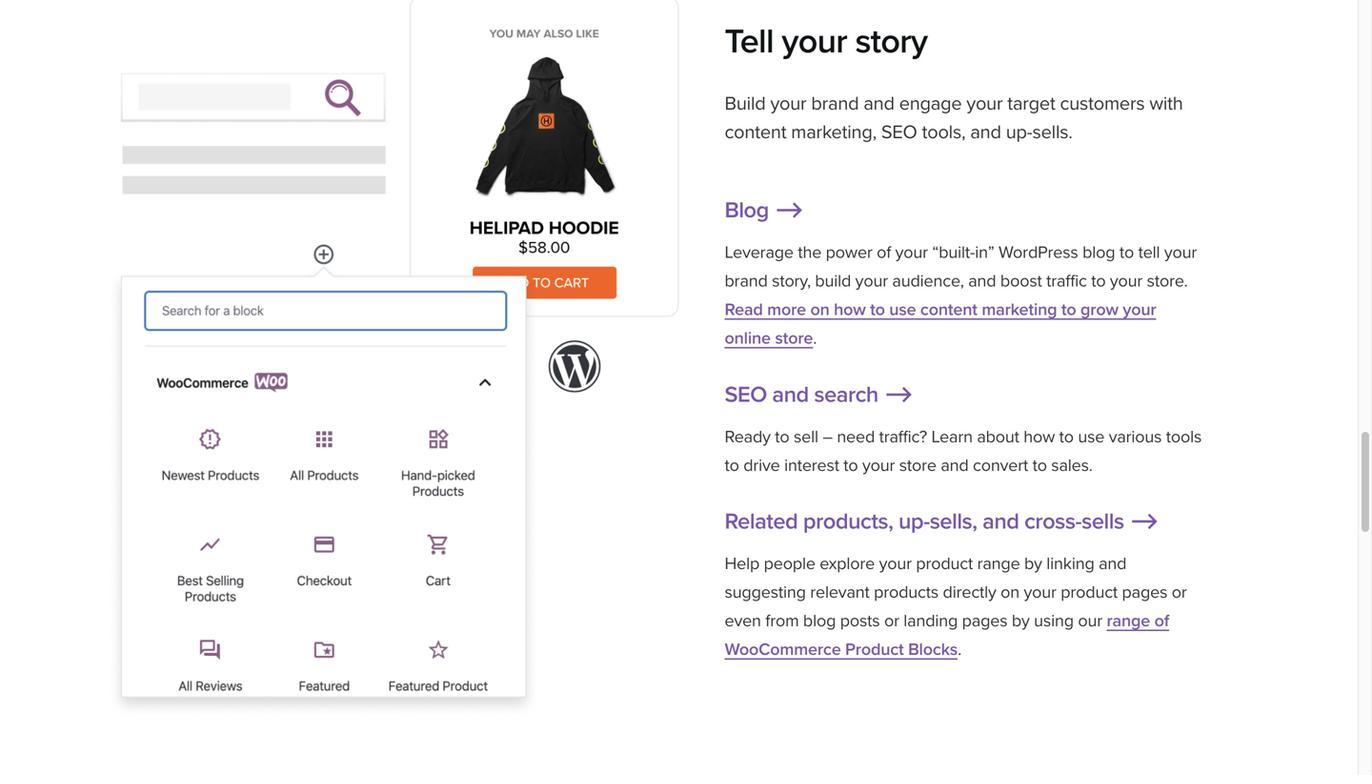 Task type: describe. For each thing, give the bounding box(es) containing it.
0 vertical spatial pages
[[1122, 582, 1168, 603]]

sells,
[[930, 508, 978, 535]]

content inside build your brand and engage your target customers with content marketing, seo tools, and up-sells.
[[725, 121, 787, 144]]

to left tell
[[1120, 242, 1135, 263]]

store inside ready to sell – need traffic? learn about how to use various tools to drive interest to your store and convert to sales.
[[900, 455, 937, 476]]

store inside 'leverage the power of your "built-in" wordpress blog to tell your brand story, build your audience, and boost traffic to your store. read more on how to use content marketing to grow your online store'
[[775, 328, 813, 349]]

brand inside 'leverage the power of your "built-in" wordpress blog to tell your brand story, build your audience, and boost traffic to your store. read more on how to use content marketing to grow your online store'
[[725, 271, 768, 291]]

to left sales.
[[1033, 455, 1047, 476]]

read
[[725, 300, 763, 320]]

power
[[826, 242, 873, 263]]

of inside range of woocommerce product blocks
[[1155, 611, 1170, 631]]

use inside 'leverage the power of your "built-in" wordpress blog to tell your brand story, build your audience, and boost traffic to your store. read more on how to use content marketing to grow your online store'
[[890, 300, 917, 320]]

using
[[1034, 611, 1074, 631]]

people
[[764, 554, 816, 574]]

. for range of woocommerce product blocks
[[958, 639, 962, 660]]

1 vertical spatial or
[[885, 611, 900, 631]]

customers
[[1061, 92, 1145, 115]]

story,
[[772, 271, 811, 291]]

more
[[768, 300, 806, 320]]

even
[[725, 611, 761, 631]]

from
[[766, 611, 799, 631]]

interest
[[785, 455, 840, 476]]

"built-
[[933, 242, 975, 263]]

story
[[856, 21, 928, 62]]

boost
[[1001, 271, 1043, 291]]

tell
[[1139, 242, 1161, 263]]

explore
[[820, 554, 875, 574]]

related products, up-sells, and cross-sells ⟶
[[725, 508, 1160, 535]]

suggesting
[[725, 582, 806, 603]]

1 horizontal spatial or
[[1172, 582, 1187, 603]]

leverage
[[725, 242, 794, 263]]

products,
[[803, 508, 894, 535]]

0 vertical spatial product
[[916, 554, 973, 574]]

blog inside 'leverage the power of your "built-in" wordpress blog to tell your brand story, build your audience, and boost traffic to your store. read more on how to use content marketing to grow your online store'
[[1083, 242, 1116, 263]]

use inside ready to sell – need traffic? learn about how to use various tools to drive interest to your store and convert to sales.
[[1078, 427, 1105, 447]]

store.
[[1147, 271, 1188, 291]]

target
[[1008, 92, 1056, 115]]

sells
[[1082, 508, 1125, 535]]

blog ⟶
[[725, 197, 804, 224]]

woocommerce
[[725, 639, 841, 660]]

content inside 'leverage the power of your "built-in" wordpress blog to tell your brand story, build your audience, and boost traffic to your store. read more on how to use content marketing to grow your online store'
[[921, 300, 978, 320]]

help people explore your product range by linking and suggesting relevant products directly on your product pages or even from blog posts or landing pages by using our
[[725, 554, 1187, 631]]

up- inside build your brand and engage your target customers with content marketing, seo tools, and up-sells.
[[1006, 121, 1033, 144]]

to left drive
[[725, 455, 739, 476]]

seo and search ⟶ link
[[725, 381, 914, 408]]

tell
[[725, 21, 774, 62]]

to left sell
[[775, 427, 790, 447]]

ready to sell – need traffic? learn about how to use various tools to drive interest to your store and convert to sales.
[[725, 427, 1202, 476]]

–
[[823, 427, 833, 447]]

in"
[[975, 242, 995, 263]]

our
[[1078, 611, 1103, 631]]

landing
[[904, 611, 958, 631]]

the
[[798, 242, 822, 263]]

1 vertical spatial by
[[1012, 611, 1030, 631]]

on inside 'leverage the power of your "built-in" wordpress blog to tell your brand story, build your audience, and boost traffic to your store. read more on how to use content marketing to grow your online store'
[[811, 300, 830, 320]]

grow
[[1081, 300, 1119, 320]]

marketing,
[[791, 121, 877, 144]]

need
[[837, 427, 875, 447]]

how inside ready to sell – need traffic? learn about how to use various tools to drive interest to your store and convert to sales.
[[1024, 427, 1055, 447]]

directly
[[943, 582, 997, 603]]

and inside 'leverage the power of your "built-in" wordpress blog to tell your brand story, build your audience, and boost traffic to your store. read more on how to use content marketing to grow your online store'
[[969, 271, 997, 291]]

range of woocommerce product blocks
[[725, 611, 1170, 660]]

and up sell
[[773, 381, 809, 408]]

blocks
[[909, 639, 958, 660]]



Task type: vqa. For each thing, say whether or not it's contained in the screenshot.
"one"
no



Task type: locate. For each thing, give the bounding box(es) containing it.
0 vertical spatial up-
[[1006, 121, 1033, 144]]

your inside ready to sell – need traffic? learn about how to use various tools to drive interest to your store and convert to sales.
[[863, 455, 895, 476]]

pages down the "sells"
[[1122, 582, 1168, 603]]

and down learn
[[941, 455, 969, 476]]

learn
[[932, 427, 973, 447]]

0 vertical spatial how
[[834, 300, 866, 320]]

to down traffic on the top
[[1062, 300, 1077, 320]]

brand inside build your brand and engage your target customers with content marketing, seo tools, and up-sells.
[[812, 92, 859, 115]]

0 vertical spatial or
[[1172, 582, 1187, 603]]

sales.
[[1052, 455, 1093, 476]]

how down build
[[834, 300, 866, 320]]

content
[[725, 121, 787, 144], [921, 300, 978, 320]]

engage
[[900, 92, 962, 115]]

by left linking
[[1025, 554, 1043, 574]]

0 horizontal spatial up-
[[899, 508, 930, 535]]

leverage the power of your "built-in" wordpress blog to tell your brand story, build your audience, and boost traffic to your store. read more on how to use content marketing to grow your online store
[[725, 242, 1197, 349]]

pages
[[1122, 582, 1168, 603], [962, 611, 1008, 631]]

0 horizontal spatial ⟶
[[774, 197, 804, 224]]

0 vertical spatial blog
[[1083, 242, 1116, 263]]

0 vertical spatial use
[[890, 300, 917, 320]]

. up seo and search ⟶ in the right of the page
[[813, 328, 817, 349]]

0 horizontal spatial on
[[811, 300, 830, 320]]

0 horizontal spatial pages
[[962, 611, 1008, 631]]

range right our
[[1107, 611, 1151, 631]]

up- right products, on the bottom of page
[[899, 508, 930, 535]]

⟶ right blog
[[774, 197, 804, 224]]

use down audience,
[[890, 300, 917, 320]]

search
[[814, 381, 879, 408]]

seo up ready
[[725, 381, 767, 408]]

0 vertical spatial content
[[725, 121, 787, 144]]

range of woocommerce product blocks link
[[725, 611, 1170, 660]]

0 vertical spatial store
[[775, 328, 813, 349]]

content down audience,
[[921, 300, 978, 320]]

your
[[782, 21, 847, 62], [771, 92, 807, 115], [967, 92, 1003, 115], [896, 242, 928, 263], [1165, 242, 1197, 263], [856, 271, 888, 291], [1110, 271, 1143, 291], [1123, 300, 1157, 320], [863, 455, 895, 476], [879, 554, 912, 574], [1024, 582, 1057, 603]]

⟶ right the "sells"
[[1130, 508, 1160, 535]]

brand up read
[[725, 271, 768, 291]]

to up grow
[[1092, 271, 1106, 291]]

sell
[[794, 427, 819, 447]]

0 horizontal spatial blog
[[804, 611, 836, 631]]

products
[[874, 582, 939, 603]]

and right linking
[[1099, 554, 1127, 574]]

tools
[[1167, 427, 1202, 447]]

⟶
[[774, 197, 804, 224], [884, 381, 914, 408], [1130, 508, 1160, 535]]

1 horizontal spatial on
[[1001, 582, 1020, 603]]

1 vertical spatial seo
[[725, 381, 767, 408]]

1 vertical spatial how
[[1024, 427, 1055, 447]]

0 vertical spatial range
[[978, 554, 1020, 574]]

content down build
[[725, 121, 787, 144]]

of inside 'leverage the power of your "built-in" wordpress blog to tell your brand story, build your audience, and boost traffic to your store. read more on how to use content marketing to grow your online store'
[[877, 242, 891, 263]]

relevant
[[811, 582, 870, 603]]

store
[[775, 328, 813, 349], [900, 455, 937, 476]]

1 vertical spatial up-
[[899, 508, 930, 535]]

0 vertical spatial on
[[811, 300, 830, 320]]

pages down directly
[[962, 611, 1008, 631]]

audience,
[[893, 271, 964, 291]]

up- down target
[[1006, 121, 1033, 144]]

wordpress
[[999, 242, 1079, 263]]

of
[[877, 242, 891, 263], [1155, 611, 1170, 631]]

1 vertical spatial .
[[958, 639, 962, 660]]

tell your story
[[725, 21, 928, 62]]

about
[[977, 427, 1020, 447]]

traffic
[[1047, 271, 1087, 291]]

and
[[864, 92, 895, 115], [971, 121, 1002, 144], [969, 271, 997, 291], [773, 381, 809, 408], [941, 455, 969, 476], [983, 508, 1020, 535], [1099, 554, 1127, 574]]

.
[[813, 328, 817, 349], [958, 639, 962, 660]]

and inside help people explore your product range by linking and suggesting relevant products directly on your product pages or even from blog posts or landing pages by using our
[[1099, 554, 1127, 574]]

1 horizontal spatial .
[[958, 639, 962, 660]]

0 vertical spatial seo
[[882, 121, 918, 144]]

1 vertical spatial store
[[900, 455, 937, 476]]

various
[[1109, 427, 1162, 447]]

marketing
[[982, 300, 1058, 320]]

brand
[[812, 92, 859, 115], [725, 271, 768, 291]]

seo inside build your brand and engage your target customers with content marketing, seo tools, and up-sells.
[[882, 121, 918, 144]]

on
[[811, 300, 830, 320], [1001, 582, 1020, 603]]

up-
[[1006, 121, 1033, 144], [899, 508, 930, 535]]

1 vertical spatial pages
[[962, 611, 1008, 631]]

1 vertical spatial content
[[921, 300, 978, 320]]

1 horizontal spatial product
[[1061, 582, 1118, 603]]

with
[[1150, 92, 1184, 115]]

on right directly
[[1001, 582, 1020, 603]]

1 horizontal spatial pages
[[1122, 582, 1168, 603]]

1 horizontal spatial blog
[[1083, 242, 1116, 263]]

help
[[725, 554, 760, 574]]

and right tools,
[[971, 121, 1002, 144]]

1 horizontal spatial range
[[1107, 611, 1151, 631]]

1 vertical spatial use
[[1078, 427, 1105, 447]]

blog
[[725, 197, 769, 224]]

1 horizontal spatial of
[[1155, 611, 1170, 631]]

and inside ready to sell – need traffic? learn about how to use various tools to drive interest to your store and convert to sales.
[[941, 455, 969, 476]]

read more on how to use content marketing to grow your online store link
[[725, 300, 1157, 349]]

on inside help people explore your product range by linking and suggesting relevant products directly on your product pages or even from blog posts or landing pages by using our
[[1001, 582, 1020, 603]]

0 horizontal spatial product
[[916, 554, 973, 574]]

build your brand and engage your target customers with content marketing, seo tools, and up-sells.
[[725, 92, 1184, 144]]

0 horizontal spatial how
[[834, 300, 866, 320]]

1 horizontal spatial content
[[921, 300, 978, 320]]

range inside range of woocommerce product blocks
[[1107, 611, 1151, 631]]

to
[[1120, 242, 1135, 263], [1092, 271, 1106, 291], [870, 300, 885, 320], [1062, 300, 1077, 320], [775, 427, 790, 447], [1060, 427, 1074, 447], [725, 455, 739, 476], [844, 455, 858, 476], [1033, 455, 1047, 476]]

online
[[725, 328, 771, 349]]

use
[[890, 300, 917, 320], [1078, 427, 1105, 447]]

seo down engage
[[882, 121, 918, 144]]

traffic?
[[880, 427, 928, 447]]

use up sales.
[[1078, 427, 1105, 447]]

. for read more on how to use content marketing to grow your online store
[[813, 328, 817, 349]]

1 horizontal spatial up-
[[1006, 121, 1033, 144]]

product
[[916, 554, 973, 574], [1061, 582, 1118, 603]]

0 horizontal spatial use
[[890, 300, 917, 320]]

range inside help people explore your product range by linking and suggesting relevant products directly on your product pages or even from blog posts or landing pages by using our
[[978, 554, 1020, 574]]

2 vertical spatial ⟶
[[1130, 508, 1160, 535]]

0 horizontal spatial content
[[725, 121, 787, 144]]

drive
[[744, 455, 780, 476]]

seo
[[882, 121, 918, 144], [725, 381, 767, 408]]

brand up marketing,
[[812, 92, 859, 115]]

1 vertical spatial range
[[1107, 611, 1151, 631]]

0 vertical spatial of
[[877, 242, 891, 263]]

cross-
[[1025, 508, 1082, 535]]

tools,
[[922, 121, 966, 144]]

1 vertical spatial on
[[1001, 582, 1020, 603]]

blog inside help people explore your product range by linking and suggesting relevant products directly on your product pages or even from blog posts or landing pages by using our
[[804, 611, 836, 631]]

to up sales.
[[1060, 427, 1074, 447]]

store down traffic?
[[900, 455, 937, 476]]

0 horizontal spatial seo
[[725, 381, 767, 408]]

to down need
[[844, 455, 858, 476]]

linking
[[1047, 554, 1095, 574]]

1 horizontal spatial use
[[1078, 427, 1105, 447]]

1 horizontal spatial seo
[[882, 121, 918, 144]]

⟶ up traffic?
[[884, 381, 914, 408]]

range up directly
[[978, 554, 1020, 574]]

and down in"
[[969, 271, 997, 291]]

related
[[725, 508, 798, 535]]

range
[[978, 554, 1020, 574], [1107, 611, 1151, 631]]

how right the about
[[1024, 427, 1055, 447]]

blog up traffic on the top
[[1083, 242, 1116, 263]]

0 horizontal spatial or
[[885, 611, 900, 631]]

build
[[725, 92, 766, 115]]

seo and search ⟶
[[725, 381, 914, 408]]

posts
[[840, 611, 880, 631]]

on down build
[[811, 300, 830, 320]]

blog
[[1083, 242, 1116, 263], [804, 611, 836, 631]]

blog down relevant
[[804, 611, 836, 631]]

store down more
[[775, 328, 813, 349]]

product up our
[[1061, 582, 1118, 603]]

of right our
[[1155, 611, 1170, 631]]

0 horizontal spatial .
[[813, 328, 817, 349]]

by
[[1025, 554, 1043, 574], [1012, 611, 1030, 631]]

to down power
[[870, 300, 885, 320]]

1 vertical spatial blog
[[804, 611, 836, 631]]

1 vertical spatial ⟶
[[884, 381, 914, 408]]

0 vertical spatial .
[[813, 328, 817, 349]]

how inside 'leverage the power of your "built-in" wordpress blog to tell your brand story, build your audience, and boost traffic to your store. read more on how to use content marketing to grow your online store'
[[834, 300, 866, 320]]

0 horizontal spatial store
[[775, 328, 813, 349]]

0 horizontal spatial brand
[[725, 271, 768, 291]]

and right sells,
[[983, 508, 1020, 535]]

and left engage
[[864, 92, 895, 115]]

0 vertical spatial ⟶
[[774, 197, 804, 224]]

1 horizontal spatial how
[[1024, 427, 1055, 447]]

1 horizontal spatial store
[[900, 455, 937, 476]]

2 horizontal spatial ⟶
[[1130, 508, 1160, 535]]

0 vertical spatial by
[[1025, 554, 1043, 574]]

by left using
[[1012, 611, 1030, 631]]

0 horizontal spatial range
[[978, 554, 1020, 574]]

0 horizontal spatial of
[[877, 242, 891, 263]]

sells.
[[1033, 121, 1073, 144]]

of right power
[[877, 242, 891, 263]]

or
[[1172, 582, 1187, 603], [885, 611, 900, 631]]

1 vertical spatial product
[[1061, 582, 1118, 603]]

1 vertical spatial brand
[[725, 271, 768, 291]]

build
[[815, 271, 851, 291]]

convert
[[973, 455, 1029, 476]]

product up directly
[[916, 554, 973, 574]]

how
[[834, 300, 866, 320], [1024, 427, 1055, 447]]

0 vertical spatial brand
[[812, 92, 859, 115]]

1 horizontal spatial brand
[[812, 92, 859, 115]]

product
[[846, 639, 904, 660]]

1 vertical spatial of
[[1155, 611, 1170, 631]]

. down "landing"
[[958, 639, 962, 660]]

ready
[[725, 427, 771, 447]]

1 horizontal spatial ⟶
[[884, 381, 914, 408]]



